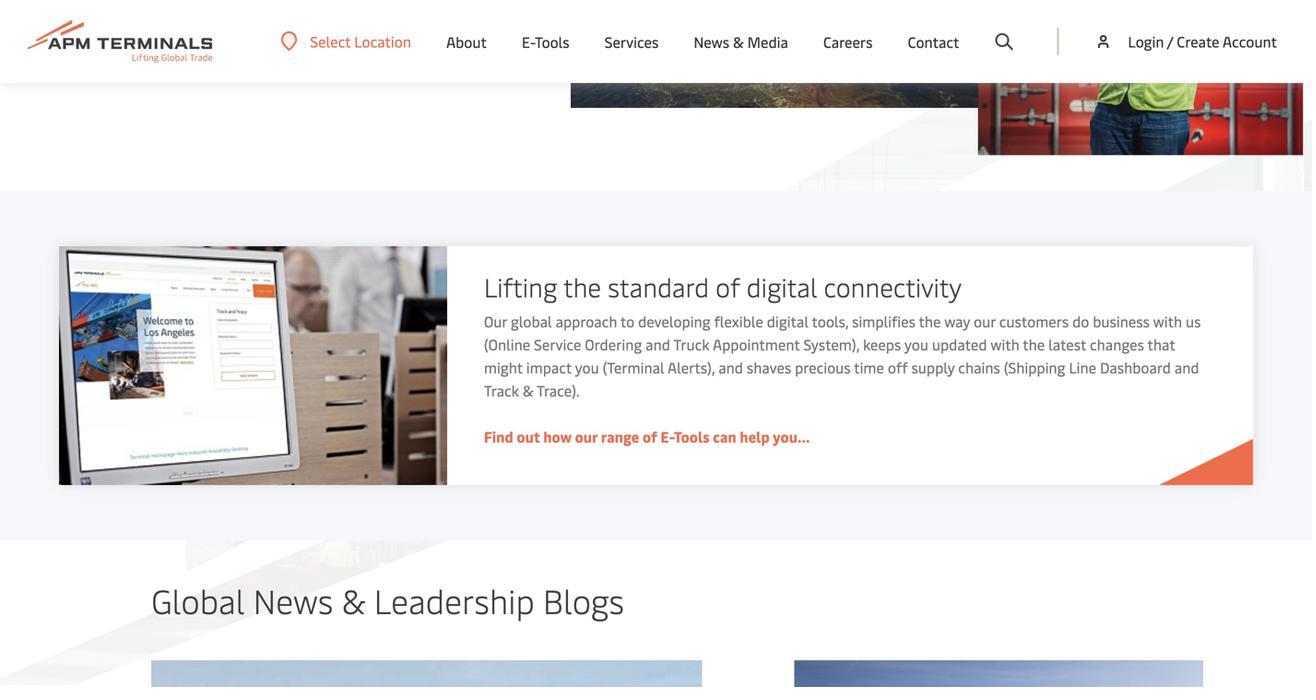 Task type: vqa. For each thing, say whether or not it's contained in the screenshot.
'GLOBAL NEWS & LEADERSHIP BLOGS'
yes



Task type: describe. For each thing, give the bounding box(es) containing it.
230928 aarhus gate 1600 image
[[795, 660, 1204, 687]]

0 vertical spatial you
[[905, 334, 929, 354]]

to
[[621, 311, 635, 331]]

appointment
[[713, 334, 800, 354]]

us
[[1186, 311, 1201, 331]]

global
[[511, 311, 552, 331]]

0 vertical spatial digital
[[747, 269, 818, 304]]

1 vertical spatial of
[[643, 426, 658, 446]]

line
[[1069, 357, 1097, 377]]

(shipping
[[1004, 357, 1066, 377]]

1 horizontal spatial tools
[[674, 426, 710, 446]]

lifting
[[484, 269, 558, 304]]

e- inside e-tools dropdown button
[[522, 32, 535, 51]]

do
[[1073, 311, 1090, 331]]

/
[[1168, 31, 1174, 51]]

changes
[[1090, 334, 1145, 354]]

1 horizontal spatial the
[[919, 311, 941, 331]]

alerts),
[[668, 357, 715, 377]]

tools inside dropdown button
[[535, 32, 570, 51]]

shaves
[[747, 357, 792, 377]]

help
[[740, 426, 770, 446]]

1 vertical spatial our
[[575, 426, 598, 446]]

news & media button
[[694, 0, 789, 83]]

flexible
[[714, 311, 764, 331]]

chains
[[959, 357, 1001, 377]]

e-tools button
[[522, 0, 570, 83]]

lifting the standard of digital connectivity our global approach to developing flexible digital tools, simplifies the way our customers do business with us (online service ordering and truck appointment system), keeps you updated with the latest changes that might impact you (terminal alerts), and shaves precious time off supply chains (shipping line dashboard and track & trace).
[[484, 269, 1201, 400]]

approach
[[556, 311, 617, 331]]

about
[[446, 32, 487, 51]]

0 horizontal spatial the
[[564, 269, 602, 304]]

find
[[484, 426, 514, 446]]

0 horizontal spatial and
[[646, 334, 670, 354]]

services button
[[605, 0, 659, 83]]

login / create account
[[1129, 31, 1278, 51]]

2 horizontal spatial and
[[1175, 357, 1200, 377]]

blogs
[[543, 578, 624, 622]]

system),
[[804, 334, 860, 354]]

find out how our range of e-tools can help you...
[[484, 426, 810, 446]]

updated
[[932, 334, 987, 354]]

leadership
[[374, 578, 535, 622]]

standard
[[608, 269, 709, 304]]

login
[[1129, 31, 1164, 51]]

dashboard
[[1100, 357, 1171, 377]]

impact
[[527, 357, 572, 377]]

account
[[1223, 31, 1278, 51]]

can
[[713, 426, 737, 446]]

you...
[[773, 426, 810, 446]]

services
[[605, 32, 659, 51]]

select
[[310, 31, 351, 51]]

how
[[544, 426, 572, 446]]

(online
[[484, 334, 531, 354]]

login / create account link
[[1094, 0, 1278, 83]]

that
[[1148, 334, 1176, 354]]

select location
[[310, 31, 411, 51]]

off
[[888, 357, 908, 377]]

1 vertical spatial digital
[[767, 311, 809, 331]]

latest
[[1049, 334, 1087, 354]]

careers button
[[824, 0, 873, 83]]



Task type: locate. For each thing, give the bounding box(es) containing it.
with up chains
[[991, 334, 1020, 354]]

business
[[1093, 311, 1150, 331]]

out
[[517, 426, 540, 446]]

media
[[748, 32, 789, 51]]

e-
[[522, 32, 535, 51], [661, 426, 674, 446]]

0 vertical spatial news
[[694, 32, 730, 51]]

customers
[[1000, 311, 1069, 331]]

our right way
[[974, 311, 996, 331]]

track
[[484, 380, 519, 400]]

news
[[694, 32, 730, 51], [253, 578, 333, 622]]

our
[[484, 311, 507, 331]]

and down developing
[[646, 334, 670, 354]]

0 horizontal spatial news
[[253, 578, 333, 622]]

1 horizontal spatial &
[[523, 380, 534, 400]]

service
[[534, 334, 581, 354]]

you
[[905, 334, 929, 354], [575, 357, 599, 377]]

0 horizontal spatial with
[[991, 334, 1020, 354]]

0 vertical spatial tools
[[535, 32, 570, 51]]

developing
[[638, 311, 711, 331]]

0 vertical spatial e-
[[522, 32, 535, 51]]

might
[[484, 357, 523, 377]]

way
[[945, 311, 971, 331]]

you up supply
[[905, 334, 929, 354]]

trace).
[[537, 380, 580, 400]]

of
[[716, 269, 740, 304], [643, 426, 658, 446]]

0 horizontal spatial of
[[643, 426, 658, 446]]

2 horizontal spatial &
[[733, 32, 744, 51]]

select location button
[[281, 31, 411, 51]]

contact button
[[908, 0, 960, 83]]

connectivity
[[824, 269, 962, 304]]

of up 'flexible'
[[716, 269, 740, 304]]

create
[[1177, 31, 1220, 51]]

the up approach on the top of page
[[564, 269, 602, 304]]

1 vertical spatial the
[[919, 311, 941, 331]]

e-tools
[[522, 32, 570, 51]]

2 horizontal spatial the
[[1023, 334, 1045, 354]]

with
[[1154, 311, 1183, 331], [991, 334, 1020, 354]]

1 horizontal spatial of
[[716, 269, 740, 304]]

1 horizontal spatial our
[[974, 311, 996, 331]]

global
[[151, 578, 245, 622]]

1 horizontal spatial and
[[719, 357, 743, 377]]

and down appointment
[[719, 357, 743, 377]]

with up that
[[1154, 311, 1183, 331]]

you down ordering
[[575, 357, 599, 377]]

& inside the lifting the standard of digital connectivity our global approach to developing flexible digital tools, simplifies the way our customers do business with us (online service ordering and truck appointment system), keeps you updated with the latest changes that might impact you (terminal alerts), and shaves precious time off supply chains (shipping line dashboard and track & trace).
[[523, 380, 534, 400]]

supply
[[912, 357, 955, 377]]

2 vertical spatial the
[[1023, 334, 1045, 354]]

precious
[[795, 357, 851, 377]]

1 horizontal spatial with
[[1154, 311, 1183, 331]]

0 vertical spatial of
[[716, 269, 740, 304]]

0 horizontal spatial e-
[[522, 32, 535, 51]]

(terminal
[[603, 357, 665, 377]]

e- right range
[[661, 426, 674, 446]]

truck
[[674, 334, 710, 354]]

the down customers
[[1023, 334, 1045, 354]]

2 vertical spatial &
[[342, 578, 366, 622]]

ordering
[[585, 334, 642, 354]]

global news & leadership blogs
[[151, 578, 624, 622]]

careers
[[824, 32, 873, 51]]

1 vertical spatial you
[[575, 357, 599, 377]]

apm terminals employee image
[[978, 0, 1304, 155]]

of right range
[[643, 426, 658, 446]]

1 vertical spatial e-
[[661, 426, 674, 446]]

simplifies
[[852, 311, 916, 331]]

apmt container tracking banner image
[[59, 246, 447, 485]]

0 horizontal spatial &
[[342, 578, 366, 622]]

1 vertical spatial news
[[253, 578, 333, 622]]

our
[[974, 311, 996, 331], [575, 426, 598, 446]]

the left way
[[919, 311, 941, 331]]

e- right about dropdown button
[[522, 32, 535, 51]]

& inside popup button
[[733, 32, 744, 51]]

0 vertical spatial with
[[1154, 311, 1183, 331]]

time
[[854, 357, 885, 377]]

digital up appointment
[[767, 311, 809, 331]]

1 horizontal spatial e-
[[661, 426, 674, 446]]

location
[[354, 31, 411, 51]]

0 horizontal spatial our
[[575, 426, 598, 446]]

liberia mhc2 1600 image
[[151, 660, 702, 687]]

of inside the lifting the standard of digital connectivity our global approach to developing flexible digital tools, simplifies the way our customers do business with us (online service ordering and truck appointment system), keeps you updated with the latest changes that might impact you (terminal alerts), and shaves precious time off supply chains (shipping line dashboard and track & trace).
[[716, 269, 740, 304]]

0 vertical spatial the
[[564, 269, 602, 304]]

range
[[601, 426, 640, 446]]

&
[[733, 32, 744, 51], [523, 380, 534, 400], [342, 578, 366, 622]]

0 vertical spatial &
[[733, 32, 744, 51]]

and
[[646, 334, 670, 354], [719, 357, 743, 377], [1175, 357, 1200, 377]]

1 vertical spatial tools
[[674, 426, 710, 446]]

1 horizontal spatial you
[[905, 334, 929, 354]]

our right how
[[575, 426, 598, 446]]

contact
[[908, 32, 960, 51]]

1 horizontal spatial news
[[694, 32, 730, 51]]

our inside the lifting the standard of digital connectivity our global approach to developing flexible digital tools, simplifies the way our customers do business with us (online service ordering and truck appointment system), keeps you updated with the latest changes that might impact you (terminal alerts), and shaves precious time off supply chains (shipping line dashboard and track & trace).
[[974, 311, 996, 331]]

tools
[[535, 32, 570, 51], [674, 426, 710, 446]]

tools,
[[812, 311, 849, 331]]

0 vertical spatial our
[[974, 311, 996, 331]]

0 horizontal spatial you
[[575, 357, 599, 377]]

1 vertical spatial &
[[523, 380, 534, 400]]

digital up 'flexible'
[[747, 269, 818, 304]]

and down that
[[1175, 357, 1200, 377]]

tools left services
[[535, 32, 570, 51]]

1 vertical spatial with
[[991, 334, 1020, 354]]

keeps
[[863, 334, 901, 354]]

the
[[564, 269, 602, 304], [919, 311, 941, 331], [1023, 334, 1045, 354]]

news inside news & media popup button
[[694, 32, 730, 51]]

digital
[[747, 269, 818, 304], [767, 311, 809, 331]]

news & media
[[694, 32, 789, 51]]

0 horizontal spatial tools
[[535, 32, 570, 51]]

about button
[[446, 0, 487, 83]]

tools left can
[[674, 426, 710, 446]]



